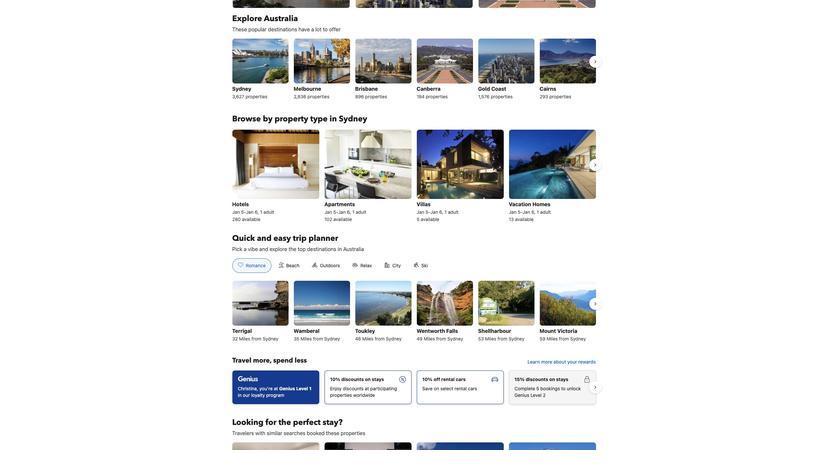Task type: describe. For each thing, give the bounding box(es) containing it.
christina,
[[238, 386, 258, 392]]

3,627
[[232, 94, 244, 99]]

stays for 10% discounts on stays
[[372, 377, 384, 383]]

toukley
[[355, 329, 375, 335]]

5- for apartments
[[333, 210, 338, 215]]

from for wamberal
[[313, 337, 323, 342]]

have
[[299, 26, 310, 32]]

region containing 10% discounts on stays
[[227, 369, 601, 408]]

similar
[[267, 431, 282, 437]]

level inside complete 5 bookings to unlock genius level 2
[[531, 393, 542, 399]]

in inside "christina, you're at genius level 1 in our loyalty program"
[[238, 393, 242, 399]]

32
[[232, 337, 238, 342]]

destinations inside quick and easy trip planner pick a vibe and explore the top destinations in australia
[[307, 247, 336, 253]]

5- for villas
[[426, 210, 430, 215]]

wentworth
[[417, 329, 445, 335]]

melbourne
[[294, 86, 321, 92]]

5- inside 'vacation homes jan 5-jan 6, 1 adult 13 available'
[[518, 210, 523, 215]]

looking for the perfect stay? travelers with similar searches booked these properties
[[232, 418, 365, 437]]

sydney inside toukley 46 miles from sydney
[[386, 337, 402, 342]]

1,576
[[478, 94, 490, 99]]

wamberal
[[294, 329, 320, 335]]

miles inside wentworth falls 49 miles from sydney
[[424, 337, 435, 342]]

melbourne 2,836 properties
[[294, 86, 329, 99]]

the inside quick and easy trip planner pick a vibe and explore the top destinations in australia
[[289, 247, 296, 253]]

genius inside "christina, you're at genius level 1 in our loyalty program"
[[279, 386, 295, 392]]

enjoy discounts at participating properties worldwide
[[330, 386, 397, 399]]

villas jan 5-jan 6, 1 adult 5 available
[[417, 202, 459, 222]]

christina, you're at genius level 1 in our loyalty program
[[238, 386, 312, 399]]

miles for wamberal
[[301, 337, 312, 342]]

7 jan from the left
[[509, 210, 517, 215]]

miles for shellharbour
[[485, 337, 496, 342]]

from for toukley
[[375, 337, 385, 342]]

worldwide
[[353, 393, 375, 399]]

5 inside complete 5 bookings to unlock genius level 2
[[536, 386, 539, 392]]

ski
[[421, 263, 428, 269]]

discounts for discounts
[[341, 377, 364, 383]]

these
[[326, 431, 339, 437]]

victoria
[[557, 329, 577, 335]]

tab list containing romance
[[227, 259, 439, 274]]

less
[[295, 357, 307, 366]]

hotels jan 5-jan 6, 1 adult 280 available
[[232, 202, 274, 222]]

select
[[440, 386, 453, 392]]

quick and easy trip planner pick a vibe and explore the top destinations in australia
[[232, 233, 364, 253]]

1 for villas
[[445, 210, 447, 215]]

villas
[[417, 202, 431, 208]]

stay?
[[323, 418, 343, 429]]

sydney inside wamberal 35 miles from sydney
[[324, 337, 340, 342]]

complete 5 bookings to unlock genius level 2
[[515, 386, 581, 399]]

15%
[[515, 377, 525, 383]]

0 vertical spatial and
[[257, 233, 272, 244]]

explore
[[270, 247, 287, 253]]

cairns
[[540, 86, 556, 92]]

ski button
[[408, 259, 433, 273]]

explore
[[232, 13, 262, 24]]

explore australia these popular destinations have a lot to offer
[[232, 13, 340, 32]]

sydney inside mount victoria 59 miles from sydney
[[570, 337, 586, 342]]

1 for hotels
[[260, 210, 262, 215]]

hotels
[[232, 202, 249, 208]]

2,836
[[294, 94, 306, 99]]

0 vertical spatial rental
[[441, 377, 455, 383]]

in inside quick and easy trip planner pick a vibe and explore the top destinations in australia
[[338, 247, 342, 253]]

properties inside enjoy discounts at participating properties worldwide
[[330, 393, 352, 399]]

5- for hotels
[[241, 210, 246, 215]]

browse
[[232, 114, 261, 124]]

learn
[[528, 360, 540, 365]]

available for villas
[[421, 217, 439, 222]]

popular
[[248, 26, 267, 32]]

beach button
[[273, 259, 305, 273]]

a for and
[[244, 247, 247, 253]]

level inside "christina, you're at genius level 1 in our loyalty program"
[[296, 386, 308, 392]]

program
[[266, 393, 284, 399]]

for
[[265, 418, 277, 429]]

properties inside the brisbane 896 properties
[[365, 94, 387, 99]]

quick
[[232, 233, 255, 244]]

0 horizontal spatial cars
[[456, 377, 466, 383]]

looking
[[232, 418, 263, 429]]

10% off rental cars
[[422, 377, 466, 383]]

6, for villas
[[439, 210, 443, 215]]

6, for hotels
[[255, 210, 259, 215]]

with
[[255, 431, 265, 437]]

region containing hotels
[[227, 127, 601, 226]]

miles for toukley
[[362, 337, 374, 342]]

properties inside sydney 3,627 properties
[[246, 94, 267, 99]]

australia inside explore australia these popular destinations have a lot to offer
[[264, 13, 298, 24]]

destinations inside explore australia these popular destinations have a lot to offer
[[268, 26, 297, 32]]

browse by property type in sydney
[[232, 114, 367, 124]]

293
[[540, 94, 548, 99]]

1 vertical spatial rental
[[455, 386, 467, 392]]

gold coast 1,576 properties
[[478, 86, 513, 99]]

about
[[554, 360, 566, 365]]

1 inside 'vacation homes jan 5-jan 6, 1 adult 13 available'
[[537, 210, 539, 215]]

loyalty
[[251, 393, 265, 399]]

available for apartments
[[333, 217, 352, 222]]

coast
[[491, 86, 506, 92]]

896
[[355, 94, 364, 99]]

available inside 'vacation homes jan 5-jan 6, 1 adult 13 available'
[[515, 217, 534, 222]]

properties inside looking for the perfect stay? travelers with similar searches booked these properties
[[341, 431, 365, 437]]

0 vertical spatial in
[[330, 114, 337, 124]]

on for at
[[365, 377, 371, 383]]

10% for 10% discounts on stays
[[330, 377, 340, 383]]

5 inside "villas jan 5-jan 6, 1 adult 5 available"
[[417, 217, 420, 222]]

save
[[422, 386, 433, 392]]

properties inside cairns 293 properties
[[549, 94, 571, 99]]

sydney 3,627 properties
[[232, 86, 267, 99]]

canberra
[[417, 86, 441, 92]]

top
[[298, 247, 306, 253]]

adult for apartments
[[356, 210, 366, 215]]

apartments
[[324, 202, 355, 208]]

10% discounts on stays
[[330, 377, 384, 383]]

trip
[[293, 233, 307, 244]]

easy
[[274, 233, 291, 244]]

properties inside melbourne 2,836 properties
[[307, 94, 329, 99]]

your
[[567, 360, 577, 365]]

53
[[478, 337, 484, 342]]

59
[[540, 337, 545, 342]]

participating
[[370, 386, 397, 392]]

travel
[[232, 357, 251, 366]]

102
[[324, 217, 332, 222]]

terrigal
[[232, 329, 252, 335]]

outdoors
[[320, 263, 340, 269]]

mount
[[540, 329, 556, 335]]

australia inside quick and easy trip planner pick a vibe and explore the top destinations in australia
[[343, 247, 364, 253]]

3 jan from the left
[[324, 210, 332, 215]]



Task type: vqa. For each thing, say whether or not it's contained in the screenshot.


Task type: locate. For each thing, give the bounding box(es) containing it.
5- down vacation
[[518, 210, 523, 215]]

discounts up enjoy discounts at participating properties worldwide
[[341, 377, 364, 383]]

1 vertical spatial in
[[338, 247, 342, 253]]

apartments jan 5-jan 6, 1 adult 102 available
[[324, 202, 366, 222]]

miles down wamberal
[[301, 337, 312, 342]]

1 vertical spatial 5
[[536, 386, 539, 392]]

4 from from the left
[[436, 337, 446, 342]]

1 horizontal spatial at
[[365, 386, 369, 392]]

1 vertical spatial a
[[244, 247, 247, 253]]

region containing sydney
[[227, 36, 601, 103]]

complete
[[515, 386, 535, 392]]

the inside looking for the perfect stay? travelers with similar searches booked these properties
[[279, 418, 291, 429]]

2 from from the left
[[313, 337, 323, 342]]

3 available from the left
[[421, 217, 439, 222]]

from inside wamberal 35 miles from sydney
[[313, 337, 323, 342]]

properties down cairns
[[549, 94, 571, 99]]

miles
[[239, 337, 250, 342], [301, 337, 312, 342], [362, 337, 374, 342], [424, 337, 435, 342], [485, 337, 496, 342], [547, 337, 558, 342]]

sydney down shellharbour
[[509, 337, 524, 342]]

discounts down 10% discounts on stays at the bottom left
[[343, 386, 364, 392]]

0 vertical spatial cars
[[456, 377, 466, 383]]

at inside enjoy discounts at participating properties worldwide
[[365, 386, 369, 392]]

shellharbour 53 miles from sydney
[[478, 329, 524, 342]]

the left top
[[289, 247, 296, 253]]

and up vibe
[[257, 233, 272, 244]]

5-
[[241, 210, 246, 215], [333, 210, 338, 215], [426, 210, 430, 215], [518, 210, 523, 215]]

from inside mount victoria 59 miles from sydney
[[559, 337, 569, 342]]

2 horizontal spatial in
[[338, 247, 342, 253]]

discounts inside enjoy discounts at participating properties worldwide
[[343, 386, 364, 392]]

0 horizontal spatial level
[[296, 386, 308, 392]]

city button
[[379, 259, 407, 273]]

relax
[[360, 263, 372, 269]]

vibe
[[248, 247, 258, 253]]

1 jan from the left
[[232, 210, 240, 215]]

0 vertical spatial level
[[296, 386, 308, 392]]

our
[[243, 393, 250, 399]]

pick
[[232, 247, 242, 253]]

shellharbour
[[478, 329, 511, 335]]

romance button
[[232, 259, 271, 273]]

rental right select
[[455, 386, 467, 392]]

1 inside "christina, you're at genius level 1 in our loyalty program"
[[309, 386, 312, 392]]

these
[[232, 26, 247, 32]]

0 vertical spatial the
[[289, 247, 296, 253]]

stays up participating
[[372, 377, 384, 383]]

miles inside mount victoria 59 miles from sydney
[[547, 337, 558, 342]]

sydney inside shellharbour 53 miles from sydney
[[509, 337, 524, 342]]

terrigal 32 miles from sydney
[[232, 329, 278, 342]]

6 miles from the left
[[547, 337, 558, 342]]

available right 102
[[333, 217, 352, 222]]

1 5- from the left
[[241, 210, 246, 215]]

region containing terrigal
[[227, 279, 601, 346]]

6, for apartments
[[347, 210, 351, 215]]

1 vertical spatial the
[[279, 418, 291, 429]]

in left our
[[238, 393, 242, 399]]

0 horizontal spatial on
[[365, 377, 371, 383]]

1 horizontal spatial a
[[311, 26, 314, 32]]

13
[[509, 217, 514, 222]]

1 vertical spatial genius
[[515, 393, 529, 399]]

stays for 15% discounts on stays
[[556, 377, 568, 383]]

3 5- from the left
[[426, 210, 430, 215]]

falls
[[446, 329, 458, 335]]

sydney left 49
[[386, 337, 402, 342]]

at inside "christina, you're at genius level 1 in our loyalty program"
[[274, 386, 278, 392]]

properties down "melbourne"
[[307, 94, 329, 99]]

2 vertical spatial in
[[238, 393, 242, 399]]

available for hotels
[[242, 217, 261, 222]]

1 region from the top
[[227, 36, 601, 103]]

miles inside shellharbour 53 miles from sydney
[[485, 337, 496, 342]]

1 from from the left
[[252, 337, 261, 342]]

properties down the canberra
[[426, 94, 448, 99]]

2 horizontal spatial on
[[549, 377, 555, 383]]

genius inside complete 5 bookings to unlock genius level 2
[[515, 393, 529, 399]]

on up bookings
[[549, 377, 555, 383]]

4 jan from the left
[[338, 210, 346, 215]]

5- down villas
[[426, 210, 430, 215]]

australia up popular
[[264, 13, 298, 24]]

0 horizontal spatial at
[[274, 386, 278, 392]]

from down wamberal
[[313, 337, 323, 342]]

1 available from the left
[[242, 217, 261, 222]]

vacation
[[509, 202, 531, 208]]

from inside toukley 46 miles from sydney
[[375, 337, 385, 342]]

2 5- from the left
[[333, 210, 338, 215]]

1 stays from the left
[[372, 377, 384, 383]]

properties right these
[[341, 431, 365, 437]]

cars
[[456, 377, 466, 383], [468, 386, 477, 392]]

from down toukley
[[375, 337, 385, 342]]

miles down toukley
[[362, 337, 374, 342]]

rental up select
[[441, 377, 455, 383]]

from
[[252, 337, 261, 342], [313, 337, 323, 342], [375, 337, 385, 342], [436, 337, 446, 342], [498, 337, 508, 342], [559, 337, 569, 342]]

from inside terrigal 32 miles from sydney
[[252, 337, 261, 342]]

1 miles from the left
[[239, 337, 250, 342]]

0 vertical spatial 5
[[417, 217, 420, 222]]

more
[[541, 360, 552, 365]]

by
[[263, 114, 273, 124]]

australia
[[264, 13, 298, 24], [343, 247, 364, 253]]

and right vibe
[[259, 247, 268, 253]]

mount victoria 59 miles from sydney
[[540, 329, 586, 342]]

5- inside hotels jan 5-jan 6, 1 adult 280 available
[[241, 210, 246, 215]]

1 vertical spatial and
[[259, 247, 268, 253]]

2 6, from the left
[[347, 210, 351, 215]]

wentworth falls 49 miles from sydney
[[417, 329, 463, 342]]

a for australia
[[311, 26, 314, 32]]

toukley 46 miles from sydney
[[355, 329, 402, 342]]

at up worldwide
[[365, 386, 369, 392]]

sydney up 3,627
[[232, 86, 251, 92]]

rewards
[[578, 360, 596, 365]]

3 adult from the left
[[448, 210, 459, 215]]

6, inside "villas jan 5-jan 6, 1 adult 5 available"
[[439, 210, 443, 215]]

level
[[296, 386, 308, 392], [531, 393, 542, 399]]

properties inside canberra 184 properties
[[426, 94, 448, 99]]

rental
[[441, 377, 455, 383], [455, 386, 467, 392]]

city
[[392, 263, 401, 269]]

1 inside hotels jan 5-jan 6, 1 adult 280 available
[[260, 210, 262, 215]]

0 horizontal spatial in
[[238, 393, 242, 399]]

4 5- from the left
[[518, 210, 523, 215]]

perfect
[[293, 418, 321, 429]]

cars right select
[[468, 386, 477, 392]]

3 6, from the left
[[439, 210, 443, 215]]

level down less
[[296, 386, 308, 392]]

miles down mount
[[547, 337, 558, 342]]

1 horizontal spatial 10%
[[422, 377, 433, 383]]

properties down enjoy
[[330, 393, 352, 399]]

5 jan from the left
[[417, 210, 424, 215]]

from down terrigal
[[252, 337, 261, 342]]

from inside shellharbour 53 miles from sydney
[[498, 337, 508, 342]]

1 horizontal spatial cars
[[468, 386, 477, 392]]

sydney down "896"
[[339, 114, 367, 124]]

3 miles from the left
[[362, 337, 374, 342]]

a inside quick and easy trip planner pick a vibe and explore the top destinations in australia
[[244, 247, 247, 253]]

genius down complete on the bottom right
[[515, 393, 529, 399]]

6 from from the left
[[559, 337, 569, 342]]

available down villas
[[421, 217, 439, 222]]

discounts
[[341, 377, 364, 383], [526, 377, 548, 383], [343, 386, 364, 392]]

save on select rental cars
[[422, 386, 477, 392]]

from inside wentworth falls 49 miles from sydney
[[436, 337, 446, 342]]

level left 2
[[531, 393, 542, 399]]

to inside explore australia these popular destinations have a lot to offer
[[323, 26, 328, 32]]

miles inside terrigal 32 miles from sydney
[[239, 337, 250, 342]]

2 10% from the left
[[422, 377, 433, 383]]

destinations left have
[[268, 26, 297, 32]]

in right type
[[330, 114, 337, 124]]

0 horizontal spatial australia
[[264, 13, 298, 24]]

5 down '15% discounts on stays'
[[536, 386, 539, 392]]

a
[[311, 26, 314, 32], [244, 247, 247, 253]]

from down victoria
[[559, 337, 569, 342]]

discounts for 5
[[526, 377, 548, 383]]

1 vertical spatial level
[[531, 393, 542, 399]]

1 inside "villas jan 5-jan 6, 1 adult 5 available"
[[445, 210, 447, 215]]

sydney down victoria
[[570, 337, 586, 342]]

2 jan from the left
[[246, 210, 254, 215]]

4 miles from the left
[[424, 337, 435, 342]]

5- down 'apartments'
[[333, 210, 338, 215]]

adult inside 'vacation homes jan 5-jan 6, 1 adult 13 available'
[[540, 210, 551, 215]]

on right save
[[434, 386, 439, 392]]

0 vertical spatial to
[[323, 26, 328, 32]]

adult for villas
[[448, 210, 459, 215]]

1 vertical spatial cars
[[468, 386, 477, 392]]

travel more, spend less
[[232, 357, 307, 366]]

a inside explore australia these popular destinations have a lot to offer
[[311, 26, 314, 32]]

brisbane
[[355, 86, 378, 92]]

sydney inside wentworth falls 49 miles from sydney
[[447, 337, 463, 342]]

properties inside gold coast 1,576 properties
[[491, 94, 513, 99]]

stays up unlock
[[556, 377, 568, 383]]

cars up save on select rental cars
[[456, 377, 466, 383]]

0 horizontal spatial to
[[323, 26, 328, 32]]

on for bookings
[[549, 377, 555, 383]]

3 from from the left
[[375, 337, 385, 342]]

1 vertical spatial to
[[561, 386, 566, 392]]

0 horizontal spatial destinations
[[268, 26, 297, 32]]

1 horizontal spatial level
[[531, 393, 542, 399]]

sydney inside terrigal 32 miles from sydney
[[263, 337, 278, 342]]

on
[[365, 377, 371, 383], [549, 377, 555, 383], [434, 386, 439, 392]]

0 horizontal spatial 10%
[[330, 377, 340, 383]]

at
[[274, 386, 278, 392], [365, 386, 369, 392]]

brisbane 896 properties
[[355, 86, 387, 99]]

more,
[[253, 357, 272, 366]]

5- inside apartments jan 5-jan 6, 1 adult 102 available
[[333, 210, 338, 215]]

property
[[275, 114, 308, 124]]

sydney down "falls"
[[447, 337, 463, 342]]

6,
[[255, 210, 259, 215], [347, 210, 351, 215], [439, 210, 443, 215], [532, 210, 536, 215]]

1 horizontal spatial australia
[[343, 247, 364, 253]]

a left lot
[[311, 26, 314, 32]]

from for terrigal
[[252, 337, 261, 342]]

1 inside apartments jan 5-jan 6, 1 adult 102 available
[[352, 210, 354, 215]]

1 at from the left
[[274, 386, 278, 392]]

0 vertical spatial destinations
[[268, 26, 297, 32]]

enjoy
[[330, 386, 342, 392]]

35
[[294, 337, 299, 342]]

available inside hotels jan 5-jan 6, 1 adult 280 available
[[242, 217, 261, 222]]

0 vertical spatial genius
[[279, 386, 295, 392]]

6, inside apartments jan 5-jan 6, 1 adult 102 available
[[347, 210, 351, 215]]

properties right 3,627
[[246, 94, 267, 99]]

1 horizontal spatial stays
[[556, 377, 568, 383]]

a left vibe
[[244, 247, 247, 253]]

genius up program
[[279, 386, 295, 392]]

0 horizontal spatial a
[[244, 247, 247, 253]]

3 region from the top
[[227, 279, 601, 346]]

miles down shellharbour
[[485, 337, 496, 342]]

adult inside "villas jan 5-jan 6, 1 adult 5 available"
[[448, 210, 459, 215]]

0 vertical spatial a
[[311, 26, 314, 32]]

6, inside 'vacation homes jan 5-jan 6, 1 adult 13 available'
[[532, 210, 536, 215]]

5 from from the left
[[498, 337, 508, 342]]

5 down villas
[[417, 217, 420, 222]]

available inside apartments jan 5-jan 6, 1 adult 102 available
[[333, 217, 352, 222]]

miles down terrigal
[[239, 337, 250, 342]]

at for you're
[[274, 386, 278, 392]]

sydney up travel more, spend less
[[263, 337, 278, 342]]

46
[[355, 337, 361, 342]]

0 horizontal spatial 5
[[417, 217, 420, 222]]

6, inside hotels jan 5-jan 6, 1 adult 280 available
[[255, 210, 259, 215]]

available inside "villas jan 5-jan 6, 1 adult 5 available"
[[421, 217, 439, 222]]

1 horizontal spatial genius
[[515, 393, 529, 399]]

1 horizontal spatial to
[[561, 386, 566, 392]]

5- inside "villas jan 5-jan 6, 1 adult 5 available"
[[426, 210, 430, 215]]

1 vertical spatial australia
[[343, 247, 364, 253]]

4 region from the top
[[227, 369, 601, 408]]

1 horizontal spatial 5
[[536, 386, 539, 392]]

searches
[[284, 431, 305, 437]]

sydney left 46
[[324, 337, 340, 342]]

10%
[[330, 377, 340, 383], [422, 377, 433, 383]]

sydney inside sydney 3,627 properties
[[232, 86, 251, 92]]

1 horizontal spatial in
[[330, 114, 337, 124]]

properties down brisbane
[[365, 94, 387, 99]]

homes
[[533, 202, 551, 208]]

to inside complete 5 bookings to unlock genius level 2
[[561, 386, 566, 392]]

1 vertical spatial destinations
[[307, 247, 336, 253]]

1 for apartments
[[352, 210, 354, 215]]

2 miles from the left
[[301, 337, 312, 342]]

off
[[434, 377, 440, 383]]

6 jan from the left
[[430, 210, 438, 215]]

blue genius logo image
[[238, 377, 258, 382], [238, 377, 258, 382]]

2 available from the left
[[333, 217, 352, 222]]

beach
[[286, 263, 299, 269]]

4 available from the left
[[515, 217, 534, 222]]

available right 280
[[242, 217, 261, 222]]

at for discounts
[[365, 386, 369, 392]]

type
[[310, 114, 328, 124]]

adult inside apartments jan 5-jan 6, 1 adult 102 available
[[356, 210, 366, 215]]

5 miles from the left
[[485, 337, 496, 342]]

1 horizontal spatial on
[[434, 386, 439, 392]]

1 adult from the left
[[263, 210, 274, 215]]

properties down coast at the top
[[491, 94, 513, 99]]

miles inside wamberal 35 miles from sydney
[[301, 337, 312, 342]]

on up enjoy discounts at participating properties worldwide
[[365, 377, 371, 383]]

spend
[[273, 357, 293, 366]]

1 10% from the left
[[330, 377, 340, 383]]

adult for hotels
[[263, 210, 274, 215]]

from down wentworth
[[436, 337, 446, 342]]

2 stays from the left
[[556, 377, 568, 383]]

4 6, from the left
[[532, 210, 536, 215]]

wamberal 35 miles from sydney
[[294, 329, 340, 342]]

10% up save
[[422, 377, 433, 383]]

you're
[[259, 386, 273, 392]]

10% for 10% off rental cars
[[422, 377, 433, 383]]

0 horizontal spatial stays
[[372, 377, 384, 383]]

planner
[[309, 233, 338, 244]]

romance
[[246, 263, 266, 269]]

1 6, from the left
[[255, 210, 259, 215]]

adult inside hotels jan 5-jan 6, 1 adult 280 available
[[263, 210, 274, 215]]

5- down hotels
[[241, 210, 246, 215]]

4 adult from the left
[[540, 210, 551, 215]]

australia up relax button
[[343, 247, 364, 253]]

destinations down planner
[[307, 247, 336, 253]]

from down shellharbour
[[498, 337, 508, 342]]

region
[[227, 36, 601, 103], [227, 127, 601, 226], [227, 279, 601, 346], [227, 369, 601, 408]]

in up outdoors
[[338, 247, 342, 253]]

destinations
[[268, 26, 297, 32], [307, 247, 336, 253]]

miles down wentworth
[[424, 337, 435, 342]]

canberra 184 properties
[[417, 86, 448, 99]]

2 adult from the left
[[356, 210, 366, 215]]

booked
[[307, 431, 325, 437]]

1 horizontal spatial destinations
[[307, 247, 336, 253]]

10% up enjoy
[[330, 377, 340, 383]]

0 vertical spatial australia
[[264, 13, 298, 24]]

offer
[[329, 26, 340, 32]]

discounts up complete on the bottom right
[[526, 377, 548, 383]]

jan
[[232, 210, 240, 215], [246, 210, 254, 215], [324, 210, 332, 215], [338, 210, 346, 215], [417, 210, 424, 215], [430, 210, 438, 215], [509, 210, 517, 215], [523, 210, 530, 215]]

0 horizontal spatial genius
[[279, 386, 295, 392]]

tab list
[[227, 259, 439, 274]]

2 region from the top
[[227, 127, 601, 226]]

available right 13
[[515, 217, 534, 222]]

at up program
[[274, 386, 278, 392]]

to
[[323, 26, 328, 32], [561, 386, 566, 392]]

miles inside toukley 46 miles from sydney
[[362, 337, 374, 342]]

learn more about your rewards link
[[525, 357, 599, 369]]

280
[[232, 217, 241, 222]]

travelers
[[232, 431, 254, 437]]

8 jan from the left
[[523, 210, 530, 215]]

to left unlock
[[561, 386, 566, 392]]

lot
[[315, 26, 322, 32]]

from for shellharbour
[[498, 337, 508, 342]]

miles for terrigal
[[239, 337, 250, 342]]

gold
[[478, 86, 490, 92]]

2 at from the left
[[365, 386, 369, 392]]

available
[[242, 217, 261, 222], [333, 217, 352, 222], [421, 217, 439, 222], [515, 217, 534, 222]]

to right lot
[[323, 26, 328, 32]]

1
[[260, 210, 262, 215], [352, 210, 354, 215], [445, 210, 447, 215], [537, 210, 539, 215], [309, 386, 312, 392]]

outdoors button
[[306, 259, 346, 273]]

49
[[417, 337, 423, 342]]

the right for
[[279, 418, 291, 429]]



